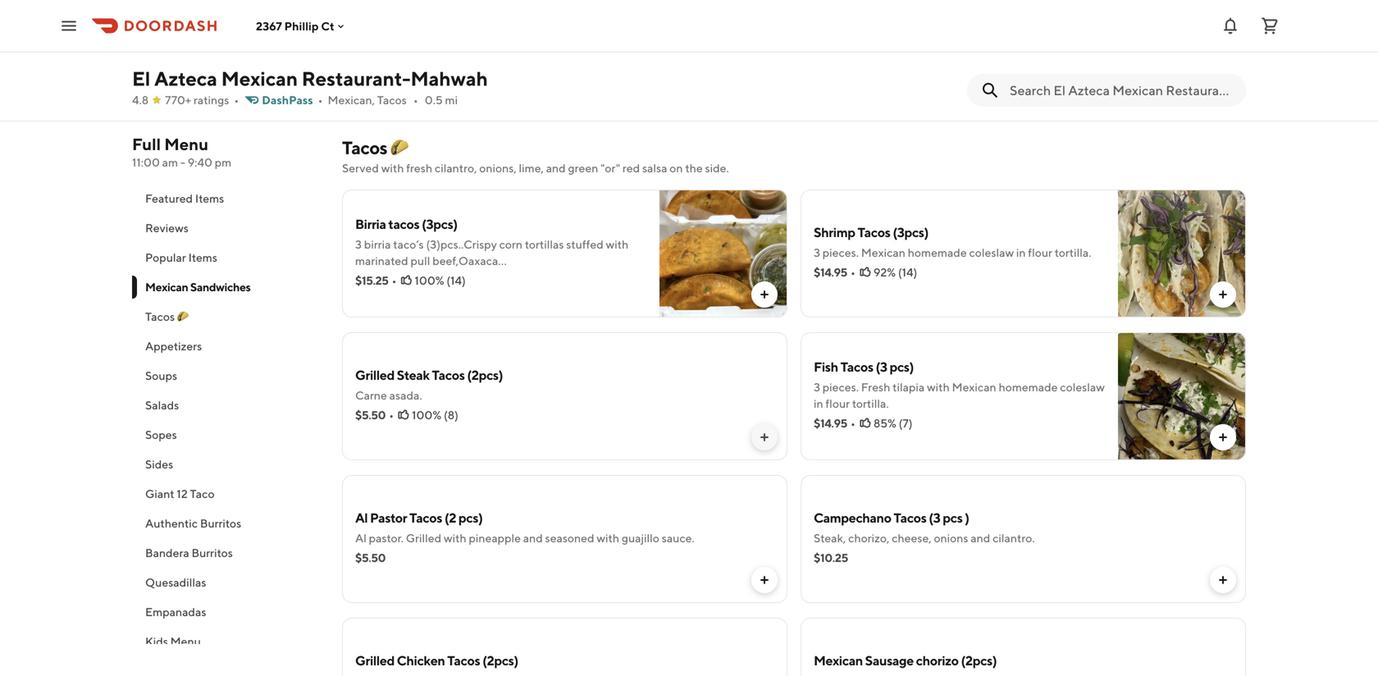 Task type: locate. For each thing, give the bounding box(es) containing it.
(2pcs)
[[467, 367, 503, 383], [483, 653, 519, 668], [961, 653, 997, 668]]

$14.95 • left 85%
[[814, 416, 856, 430]]

(3pcs) inside "shrimp tacos (3pcs) 3 pieces. mexican homemade coleslaw in flour tortilla."
[[893, 224, 929, 240]]

red inside tacos 🌮 served with fresh cilantro, onions, lime, and green "or" red salsa on the side.
[[623, 161, 640, 175]]

🌮 for tacos 🌮 served with fresh cilantro, onions, lime, and green "or" red salsa on the side.
[[391, 137, 408, 158]]

🌮 up appetizers
[[177, 310, 189, 323]]

the inside the birria tacos (3pcs) 3 birria taco's (3)pcs..crispy corn tortillas stuffed with marinated pull beef,oaxaca cheese,onions,cilantro,green or red salsa, limes & beef broth on the side.
[[402, 287, 420, 300]]

(14) down beef,oaxaca
[[447, 274, 466, 287]]

burritos for bandera burritos
[[192, 546, 233, 560]]

$14.95 down shrimp
[[814, 265, 848, 279]]

full
[[132, 135, 161, 154]]

0 items, open order cart image
[[1260, 16, 1280, 36]]

popular
[[145, 251, 186, 264]]

• right $15.25
[[392, 274, 397, 287]]

mexican up 92%
[[861, 246, 906, 259]]

2367 phillip ct button
[[256, 19, 348, 33]]

0 vertical spatial grilled
[[355, 367, 395, 383]]

the right salsa on the left top of the page
[[685, 161, 703, 175]]

$5.50 inside al pastor tacos (2 pcs) al pastor. grilled with pineapple and seasoned with guajillo sauce. $5.50
[[355, 551, 386, 565]]

• left 92%
[[851, 265, 856, 279]]

sauce.
[[662, 531, 695, 545]]

(2pcs) for grilled steak tacos (2pcs) carne asada.
[[467, 367, 503, 383]]

side. right salsa on the left top of the page
[[705, 161, 729, 175]]

• down el azteca mexican restaurant-mahwah
[[318, 93, 323, 107]]

1 vertical spatial homemade
[[999, 380, 1058, 394]]

1 vertical spatial tortilla.
[[852, 397, 889, 410]]

0 vertical spatial in
[[1017, 246, 1026, 259]]

1 vertical spatial menu
[[170, 635, 201, 648]]

items up mexican sandwiches at the left top of the page
[[188, 251, 217, 264]]

1 vertical spatial pcs)
[[459, 510, 483, 526]]

al
[[355, 510, 368, 526], [355, 531, 367, 545]]

0 horizontal spatial homemade
[[908, 246, 967, 259]]

(2pcs) right steak
[[467, 367, 503, 383]]

(2pcs) right chicken
[[483, 653, 519, 668]]

flour inside "shrimp tacos (3pcs) 3 pieces. mexican homemade coleslaw in flour tortilla."
[[1028, 246, 1053, 259]]

with inside tacos 🌮 served with fresh cilantro, onions, lime, and green "or" red salsa on the side.
[[381, 161, 404, 175]]

(3pcs) up the '92% (14)'
[[893, 224, 929, 240]]

92%
[[874, 265, 896, 279]]

pieces. down shrimp
[[823, 246, 859, 259]]

0 vertical spatial pcs)
[[890, 359, 914, 375]]

1 horizontal spatial in
[[1017, 246, 1026, 259]]

tacos up served
[[342, 137, 387, 158]]

1 horizontal spatial the
[[685, 161, 703, 175]]

1 horizontal spatial on
[[670, 161, 683, 175]]

limes
[[570, 270, 597, 284]]

• down asada.
[[389, 408, 394, 422]]

0 horizontal spatial (3pcs)
[[422, 216, 458, 232]]

am
[[162, 156, 178, 169]]

items for popular items
[[188, 251, 217, 264]]

sopes button
[[132, 420, 322, 450]]

side.
[[705, 161, 729, 175], [422, 287, 446, 300]]

mexican inside "shrimp tacos (3pcs) 3 pieces. mexican homemade coleslaw in flour tortilla."
[[861, 246, 906, 259]]

12
[[177, 487, 188, 501]]

azteca
[[154, 67, 217, 90]]

0 vertical spatial burritos
[[200, 517, 241, 530]]

3 for shrimp tacos (3pcs)
[[814, 246, 821, 259]]

1 vertical spatial (3
[[929, 510, 941, 526]]

1 pieces. from the top
[[823, 246, 859, 259]]

tacos inside al pastor tacos (2 pcs) al pastor. grilled with pineapple and seasoned with guajillo sauce. $5.50
[[409, 510, 442, 526]]

1 $14.95 • from the top
[[814, 265, 856, 279]]

1 horizontal spatial flour
[[1028, 246, 1053, 259]]

salsa,
[[540, 270, 568, 284]]

tacos
[[388, 216, 420, 232]]

770+ ratings •
[[165, 93, 239, 107]]

$5.50 down carne
[[355, 408, 386, 422]]

and right lime,
[[546, 161, 566, 175]]

3 left birria
[[355, 238, 362, 251]]

2 al from the top
[[355, 531, 367, 545]]

(3pcs) inside the birria tacos (3pcs) 3 birria taco's (3)pcs..crispy corn tortillas stuffed with marinated pull beef,oaxaca cheese,onions,cilantro,green or red salsa, limes & beef broth on the side.
[[422, 216, 458, 232]]

served
[[342, 161, 379, 175]]

and
[[546, 161, 566, 175], [523, 531, 543, 545], [971, 531, 991, 545]]

menu inside button
[[170, 635, 201, 648]]

homemade inside "shrimp tacos (3pcs) 3 pieces. mexican homemade coleslaw in flour tortilla."
[[908, 246, 967, 259]]

1 horizontal spatial homemade
[[999, 380, 1058, 394]]

0 horizontal spatial red
[[520, 270, 538, 284]]

0 horizontal spatial 🌮
[[177, 310, 189, 323]]

85%
[[874, 416, 897, 430]]

with inside fish tacos (3 pcs) 3 pieces. fresh tilapia with mexican homemade coleslaw in flour tortilla.
[[927, 380, 950, 394]]

1 vertical spatial the
[[402, 287, 420, 300]]

0 horizontal spatial the
[[402, 287, 420, 300]]

open menu image
[[59, 16, 79, 36]]

with right stuffed
[[606, 238, 629, 251]]

pcs) up tilapia
[[890, 359, 914, 375]]

2 $14.95 from the top
[[814, 416, 848, 430]]

tortilla. inside fish tacos (3 pcs) 3 pieces. fresh tilapia with mexican homemade coleslaw in flour tortilla.
[[852, 397, 889, 410]]

bandera burritos
[[145, 546, 233, 560]]

burritos for authentic burritos
[[200, 517, 241, 530]]

al left pastor.
[[355, 531, 367, 545]]

• left 85%
[[851, 416, 856, 430]]

mexican, tacos • 0.5 mi
[[328, 93, 458, 107]]

tacos up cheese,
[[894, 510, 927, 526]]

pieces. inside fish tacos (3 pcs) 3 pieces. fresh tilapia with mexican homemade coleslaw in flour tortilla.
[[823, 380, 859, 394]]

2367
[[256, 19, 282, 33]]

(3 up the fresh at right
[[876, 359, 888, 375]]

100% down pull
[[415, 274, 444, 287]]

1 vertical spatial al
[[355, 531, 367, 545]]

3 inside the birria tacos (3pcs) 3 birria taco's (3)pcs..crispy corn tortillas stuffed with marinated pull beef,oaxaca cheese,onions,cilantro,green or red salsa, limes & beef broth on the side.
[[355, 238, 362, 251]]

(2pcs) for mexican sausage chorizo (2pcs)
[[961, 653, 997, 668]]

1 horizontal spatial and
[[546, 161, 566, 175]]

reviews
[[145, 221, 189, 235]]

🌮 inside tacos 🌮 served with fresh cilantro, onions, lime, and green "or" red salsa on the side.
[[391, 137, 408, 158]]

(2pcs) right chorizo
[[961, 653, 997, 668]]

popular items
[[145, 251, 217, 264]]

$14.95 • down shrimp
[[814, 265, 856, 279]]

2 vertical spatial grilled
[[355, 653, 395, 668]]

steak
[[397, 367, 430, 383]]

0 vertical spatial tortilla.
[[1055, 246, 1092, 259]]

2 horizontal spatial and
[[971, 531, 991, 545]]

1 vertical spatial red
[[520, 270, 538, 284]]

tacos up the fresh at right
[[841, 359, 874, 375]]

shrimp tacos (3pcs) image
[[1118, 190, 1246, 318]]

1 horizontal spatial coleslaw
[[1060, 380, 1105, 394]]

0 vertical spatial flour
[[1028, 246, 1053, 259]]

(2pcs) inside grilled steak tacos (2pcs) carne asada.
[[467, 367, 503, 383]]

sausage
[[865, 653, 914, 668]]

(14) for shrimp tacos (3pcs)
[[898, 265, 918, 279]]

and inside al pastor tacos (2 pcs) al pastor. grilled with pineapple and seasoned with guajillo sauce. $5.50
[[523, 531, 543, 545]]

menu up -
[[164, 135, 209, 154]]

$14.95 for fish
[[814, 416, 848, 430]]

grilled up carne
[[355, 367, 395, 383]]

1 vertical spatial grilled
[[406, 531, 442, 545]]

(3pcs)
[[422, 216, 458, 232], [893, 224, 929, 240]]

tacos right shrimp
[[858, 224, 891, 240]]

shrimp tacos (3pcs) 3 pieces. mexican homemade coleslaw in flour tortilla.
[[814, 224, 1092, 259]]

3 inside fish tacos (3 pcs) 3 pieces. fresh tilapia with mexican homemade coleslaw in flour tortilla.
[[814, 380, 821, 394]]

tacos
[[377, 93, 407, 107], [342, 137, 387, 158], [858, 224, 891, 240], [145, 310, 175, 323], [841, 359, 874, 375], [432, 367, 465, 383], [409, 510, 442, 526], [894, 510, 927, 526], [447, 653, 480, 668]]

salads button
[[132, 391, 322, 420]]

pull
[[411, 254, 430, 268]]

$14.95 •
[[814, 265, 856, 279], [814, 416, 856, 430]]

0 horizontal spatial in
[[814, 397, 824, 410]]

0 vertical spatial items
[[195, 192, 224, 205]]

3 down shrimp
[[814, 246, 821, 259]]

(3 left pcs
[[929, 510, 941, 526]]

1 horizontal spatial add item to cart image
[[1217, 431, 1230, 444]]

2 pieces. from the top
[[823, 380, 859, 394]]

0 vertical spatial menu
[[164, 135, 209, 154]]

coleslaw inside "shrimp tacos (3pcs) 3 pieces. mexican homemade coleslaw in flour tortilla."
[[970, 246, 1014, 259]]

grilled steak tacos (2pcs) carne asada.
[[355, 367, 503, 402]]

3 inside "shrimp tacos (3pcs) 3 pieces. mexican homemade coleslaw in flour tortilla."
[[814, 246, 821, 259]]

$5.50 •
[[355, 408, 394, 422]]

1 horizontal spatial (3pcs)
[[893, 224, 929, 240]]

the down cheese,onions,cilantro,green
[[402, 287, 420, 300]]

0 vertical spatial al
[[355, 510, 368, 526]]

pieces. down fish
[[823, 380, 859, 394]]

tacos 🌮 served with fresh cilantro, onions, lime, and green "or" red salsa on the side.
[[342, 137, 729, 175]]

100% left (8)
[[412, 408, 442, 422]]

fresh
[[861, 380, 891, 394]]

burritos inside authentic burritos button
[[200, 517, 241, 530]]

1 vertical spatial flour
[[826, 397, 850, 410]]

$14.95
[[814, 265, 848, 279], [814, 416, 848, 430]]

1 vertical spatial burritos
[[192, 546, 233, 560]]

mexican inside fish tacos (3 pcs) 3 pieces. fresh tilapia with mexican homemade coleslaw in flour tortilla.
[[952, 380, 997, 394]]

(14) right 92%
[[898, 265, 918, 279]]

fish tacos (3 pcs) 3 pieces. fresh tilapia with mexican homemade coleslaw in flour tortilla.
[[814, 359, 1105, 410]]

0 vertical spatial the
[[685, 161, 703, 175]]

(3 inside fish tacos (3 pcs) 3 pieces. fresh tilapia with mexican homemade coleslaw in flour tortilla.
[[876, 359, 888, 375]]

0 horizontal spatial pcs)
[[459, 510, 483, 526]]

(3
[[876, 359, 888, 375], [929, 510, 941, 526]]

1 vertical spatial $14.95 •
[[814, 416, 856, 430]]

0 horizontal spatial (3
[[876, 359, 888, 375]]

0 vertical spatial $14.95
[[814, 265, 848, 279]]

0 horizontal spatial coleslaw
[[970, 246, 1014, 259]]

burritos down giant 12 taco button
[[200, 517, 241, 530]]

guajillo
[[622, 531, 660, 545]]

broth
[[355, 287, 384, 300]]

1 vertical spatial $14.95
[[814, 416, 848, 430]]

the
[[685, 161, 703, 175], [402, 287, 420, 300]]

0 vertical spatial 🌮
[[391, 137, 408, 158]]

tacos left (2
[[409, 510, 442, 526]]

pcs)
[[890, 359, 914, 375], [459, 510, 483, 526]]

stuffed
[[566, 238, 604, 251]]

1 horizontal spatial $8.95
[[814, 49, 843, 62]]

0 horizontal spatial (14)
[[447, 274, 466, 287]]

1 horizontal spatial side.
[[705, 161, 729, 175]]

menu inside the full menu 11:00 am - 9:40 pm
[[164, 135, 209, 154]]

1 vertical spatial side.
[[422, 287, 446, 300]]

pcs) inside fish tacos (3 pcs) 3 pieces. fresh tilapia with mexican homemade coleslaw in flour tortilla.
[[890, 359, 914, 375]]

1 vertical spatial coleslaw
[[1060, 380, 1105, 394]]

burritos inside bandera burritos button
[[192, 546, 233, 560]]

0 horizontal spatial on
[[386, 287, 400, 300]]

sides button
[[132, 450, 322, 479]]

sandwiches
[[190, 280, 251, 294]]

3 down fish
[[814, 380, 821, 394]]

side. down cheese,onions,cilantro,green
[[422, 287, 446, 300]]

0 vertical spatial $5.50
[[355, 408, 386, 422]]

$14.95 left 85%
[[814, 416, 848, 430]]

tacos right chicken
[[447, 653, 480, 668]]

el azteca mexican restaurant-mahwah
[[132, 67, 488, 90]]

grilled
[[355, 367, 395, 383], [406, 531, 442, 545], [355, 653, 395, 668]]

1 vertical spatial pieces.
[[823, 380, 859, 394]]

Item Search search field
[[1010, 81, 1233, 99]]

on right broth
[[386, 287, 400, 300]]

onions,
[[479, 161, 517, 175]]

items for featured items
[[195, 192, 224, 205]]

dashpass
[[262, 93, 313, 107]]

and right onions at the bottom of the page
[[971, 531, 991, 545]]

$5.50
[[355, 408, 386, 422], [355, 551, 386, 565]]

🌮 up fresh
[[391, 137, 408, 158]]

1 horizontal spatial tortilla.
[[1055, 246, 1092, 259]]

with left fresh
[[381, 161, 404, 175]]

on right salsa on the left top of the page
[[670, 161, 683, 175]]

menu for kids
[[170, 635, 201, 648]]

0 horizontal spatial side.
[[422, 287, 446, 300]]

grilled left chicken
[[355, 653, 395, 668]]

grilled right pastor.
[[406, 531, 442, 545]]

0 horizontal spatial flour
[[826, 397, 850, 410]]

pcs) inside al pastor tacos (2 pcs) al pastor. grilled with pineapple and seasoned with guajillo sauce. $5.50
[[459, 510, 483, 526]]

0 vertical spatial side.
[[705, 161, 729, 175]]

mexican up tacos 🌮
[[145, 280, 188, 294]]

ratings
[[194, 93, 229, 107]]

chorizo
[[916, 653, 959, 668]]

or
[[507, 270, 518, 284]]

items up reviews button
[[195, 192, 224, 205]]

tacos inside button
[[145, 310, 175, 323]]

1 horizontal spatial red
[[623, 161, 640, 175]]

0 vertical spatial 100%
[[415, 274, 444, 287]]

0 vertical spatial pieces.
[[823, 246, 859, 259]]

authentic burritos
[[145, 517, 241, 530]]

carne
[[355, 389, 387, 402]]

0 horizontal spatial add item to cart image
[[758, 574, 771, 587]]

tacos 🌮
[[145, 310, 189, 323]]

0 vertical spatial red
[[623, 161, 640, 175]]

tortilla.
[[1055, 246, 1092, 259], [852, 397, 889, 410]]

phillip
[[284, 19, 319, 33]]

1 horizontal spatial (3
[[929, 510, 941, 526]]

grilled chicken tacos (2pcs)
[[355, 653, 519, 668]]

0 vertical spatial coleslaw
[[970, 246, 1014, 259]]

1 vertical spatial on
[[386, 287, 400, 300]]

tacos inside tacos 🌮 served with fresh cilantro, onions, lime, and green "or" red salsa on the side.
[[342, 137, 387, 158]]

beef
[[609, 270, 633, 284]]

mexican up dashpass
[[221, 67, 298, 90]]

on inside tacos 🌮 served with fresh cilantro, onions, lime, and green "or" red salsa on the side.
[[670, 161, 683, 175]]

menu right the "kids"
[[170, 635, 201, 648]]

red right "or"
[[520, 270, 538, 284]]

1 vertical spatial in
[[814, 397, 824, 410]]

tacos up appetizers
[[145, 310, 175, 323]]

bandera burritos button
[[132, 538, 322, 568]]

0 vertical spatial homemade
[[908, 246, 967, 259]]

on inside the birria tacos (3pcs) 3 birria taco's (3)pcs..crispy corn tortillas stuffed with marinated pull beef,oaxaca cheese,onions,cilantro,green or red salsa, limes & beef broth on the side.
[[386, 287, 400, 300]]

2367 phillip ct
[[256, 19, 334, 33]]

grilled for steak
[[355, 367, 395, 383]]

add item to cart image
[[1217, 431, 1230, 444], [758, 574, 771, 587]]

(3pcs) up (3)pcs..crispy
[[422, 216, 458, 232]]

add item to cart image
[[1217, 71, 1230, 85], [758, 288, 771, 301], [1217, 288, 1230, 301], [758, 431, 771, 444], [1217, 574, 1230, 587]]

homemade
[[908, 246, 967, 259], [999, 380, 1058, 394]]

tacos inside "shrimp tacos (3pcs) 3 pieces. mexican homemade coleslaw in flour tortilla."
[[858, 224, 891, 240]]

coleslaw
[[970, 246, 1014, 259], [1060, 380, 1105, 394]]

🌮 inside button
[[177, 310, 189, 323]]

(3 inside campechano tacos (3 pcs ) steak, chorizo, cheese, onions and cilantro. $10.25
[[929, 510, 941, 526]]

0 horizontal spatial and
[[523, 531, 543, 545]]

92% (14)
[[874, 265, 918, 279]]

1 horizontal spatial pcs)
[[890, 359, 914, 375]]

1 vertical spatial 100%
[[412, 408, 442, 422]]

$5.50 down pastor.
[[355, 551, 386, 565]]

tacos right steak
[[432, 367, 465, 383]]

3
[[355, 238, 362, 251], [814, 246, 821, 259], [814, 380, 821, 394]]

cheese,onions,cilantro,green
[[355, 270, 505, 284]]

🌮 for tacos 🌮
[[177, 310, 189, 323]]

0 horizontal spatial tortilla.
[[852, 397, 889, 410]]

1 horizontal spatial 🌮
[[391, 137, 408, 158]]

grilled inside grilled steak tacos (2pcs) carne asada.
[[355, 367, 395, 383]]

0 vertical spatial (3
[[876, 359, 888, 375]]

birria tacos (3pcs) image
[[660, 190, 788, 318]]

2 $5.50 from the top
[[355, 551, 386, 565]]

3 for birria tacos (3pcs)
[[355, 238, 362, 251]]

1 vertical spatial 🌮
[[177, 310, 189, 323]]

100% (14)
[[415, 274, 466, 287]]

in inside "shrimp tacos (3pcs) 3 pieces. mexican homemade coleslaw in flour tortilla."
[[1017, 246, 1026, 259]]

1 vertical spatial $5.50
[[355, 551, 386, 565]]

onions
[[934, 531, 969, 545]]

1 vertical spatial items
[[188, 251, 217, 264]]

0 vertical spatial $14.95 •
[[814, 265, 856, 279]]

red right the "or"
[[623, 161, 640, 175]]

with right tilapia
[[927, 380, 950, 394]]

0 vertical spatial on
[[670, 161, 683, 175]]

pcs) right (2
[[459, 510, 483, 526]]

1 horizontal spatial (14)
[[898, 265, 918, 279]]

kids
[[145, 635, 168, 648]]

al left pastor
[[355, 510, 368, 526]]

2 $14.95 • from the top
[[814, 416, 856, 430]]

mexican right tilapia
[[952, 380, 997, 394]]

🌮
[[391, 137, 408, 158], [177, 310, 189, 323]]

burritos down authentic burritos button
[[192, 546, 233, 560]]

$14.95 • for fish
[[814, 416, 856, 430]]

beef,oaxaca
[[433, 254, 498, 268]]

1 $14.95 from the top
[[814, 265, 848, 279]]

1 vertical spatial add item to cart image
[[758, 574, 771, 587]]

and left seasoned
[[523, 531, 543, 545]]

empanadas
[[145, 605, 206, 619]]

featured
[[145, 192, 193, 205]]



Task type: describe. For each thing, give the bounding box(es) containing it.
mahwah
[[411, 67, 488, 90]]

tortillas
[[525, 238, 564, 251]]

tacos right mexican,
[[377, 93, 407, 107]]

fish
[[814, 359, 838, 375]]

)
[[965, 510, 970, 526]]

green
[[568, 161, 598, 175]]

shrimp
[[814, 224, 856, 240]]

pineapple
[[469, 531, 521, 545]]

side. inside tacos 🌮 served with fresh cilantro, onions, lime, and green "or" red salsa on the side.
[[705, 161, 729, 175]]

red inside the birria tacos (3pcs) 3 birria taco's (3)pcs..crispy corn tortillas stuffed with marinated pull beef,oaxaca cheese,onions,cilantro,green or red salsa, limes & beef broth on the side.
[[520, 270, 538, 284]]

• left 0.5
[[413, 93, 418, 107]]

soups
[[145, 369, 177, 382]]

notification bell image
[[1221, 16, 1241, 36]]

"or"
[[601, 161, 620, 175]]

9:40
[[188, 156, 212, 169]]

full menu 11:00 am - 9:40 pm
[[132, 135, 232, 169]]

campechano
[[814, 510, 892, 526]]

and inside tacos 🌮 served with fresh cilantro, onions, lime, and green "or" red salsa on the side.
[[546, 161, 566, 175]]

11:00
[[132, 156, 160, 169]]

100% (8)
[[412, 408, 459, 422]]

kids menu button
[[132, 627, 322, 656]]

coleslaw inside fish tacos (3 pcs) 3 pieces. fresh tilapia with mexican homemade coleslaw in flour tortilla.
[[1060, 380, 1105, 394]]

• right ratings
[[234, 93, 239, 107]]

menu for full
[[164, 135, 209, 154]]

pastor.
[[369, 531, 404, 545]]

chorizo,
[[849, 531, 890, 545]]

homemade inside fish tacos (3 pcs) 3 pieces. fresh tilapia with mexican homemade coleslaw in flour tortilla.
[[999, 380, 1058, 394]]

(3pcs) for birria tacos (3pcs)
[[422, 216, 458, 232]]

mexican left "sausage"
[[814, 653, 863, 668]]

pastor
[[370, 510, 407, 526]]

cilantro.
[[993, 531, 1035, 545]]

tortilla. inside "shrimp tacos (3pcs) 3 pieces. mexican homemade coleslaw in flour tortilla."
[[1055, 246, 1092, 259]]

and inside campechano tacos (3 pcs ) steak, chorizo, cheese, onions and cilantro. $10.25
[[971, 531, 991, 545]]

reviews button
[[132, 213, 322, 243]]

campechano tacos (3 pcs ) steak, chorizo, cheese, onions and cilantro. $10.25
[[814, 510, 1035, 565]]

with left guajillo
[[597, 531, 620, 545]]

with inside the birria tacos (3pcs) 3 birria taco's (3)pcs..crispy corn tortillas stuffed with marinated pull beef,oaxaca cheese,onions,cilantro,green or red salsa, limes & beef broth on the side.
[[606, 238, 629, 251]]

(7)
[[899, 416, 913, 430]]

tacos 🌮 button
[[132, 302, 322, 332]]

$14.95 • for shrimp
[[814, 265, 856, 279]]

tacos inside grilled steak tacos (2pcs) carne asada.
[[432, 367, 465, 383]]

flour inside fish tacos (3 pcs) 3 pieces. fresh tilapia with mexican homemade coleslaw in flour tortilla.
[[826, 397, 850, 410]]

the inside tacos 🌮 served with fresh cilantro, onions, lime, and green "or" red salsa on the side.
[[685, 161, 703, 175]]

0 vertical spatial add item to cart image
[[1217, 431, 1230, 444]]

mexican,
[[328, 93, 375, 107]]

100% for (3pcs)
[[415, 274, 444, 287]]

0.5
[[425, 93, 443, 107]]

giant 12 taco button
[[132, 479, 322, 509]]

&
[[600, 270, 607, 284]]

1 al from the top
[[355, 510, 368, 526]]

(2
[[445, 510, 456, 526]]

(3pcs) for shrimp tacos (3pcs)
[[893, 224, 929, 240]]

al pastor tacos (2 pcs) al pastor. grilled with pineapple and seasoned with guajillo sauce. $5.50
[[355, 510, 695, 565]]

(3 for pcs)
[[876, 359, 888, 375]]

corn
[[499, 238, 523, 251]]

salsa
[[642, 161, 668, 175]]

1 $5.50 from the top
[[355, 408, 386, 422]]

tacos inside fish tacos (3 pcs) 3 pieces. fresh tilapia with mexican homemade coleslaw in flour tortilla.
[[841, 359, 874, 375]]

tacos inside campechano tacos (3 pcs ) steak, chorizo, cheese, onions and cilantro. $10.25
[[894, 510, 927, 526]]

(3 for pcs
[[929, 510, 941, 526]]

pieces. inside "shrimp tacos (3pcs) 3 pieces. mexican homemade coleslaw in flour tortilla."
[[823, 246, 859, 259]]

0 horizontal spatial $8.95
[[355, 41, 385, 54]]

sides
[[145, 457, 173, 471]]

fish tacos (3 pcs) image
[[1118, 332, 1246, 460]]

popular items button
[[132, 243, 322, 272]]

tilapia
[[893, 380, 925, 394]]

(2pcs) for grilled chicken tacos (2pcs)
[[483, 653, 519, 668]]

chicken
[[397, 653, 445, 668]]

kids menu
[[145, 635, 201, 648]]

authentic burritos button
[[132, 509, 322, 538]]

770+
[[165, 93, 191, 107]]

restaurant-
[[302, 67, 411, 90]]

$10.25
[[814, 551, 848, 565]]

grilled inside al pastor tacos (2 pcs) al pastor. grilled with pineapple and seasoned with guajillo sauce. $5.50
[[406, 531, 442, 545]]

dashpass •
[[262, 93, 323, 107]]

birria
[[364, 238, 391, 251]]

(8)
[[444, 408, 459, 422]]

cheese,
[[892, 531, 932, 545]]

$15.25 •
[[355, 274, 397, 287]]

(14) for birria tacos (3pcs)
[[447, 274, 466, 287]]

el
[[132, 67, 150, 90]]

bandera
[[145, 546, 189, 560]]

appetizers
[[145, 339, 202, 353]]

marinated
[[355, 254, 408, 268]]

asada.
[[389, 389, 422, 402]]

soups button
[[132, 361, 322, 391]]

$14.95 for shrimp
[[814, 265, 848, 279]]

pm
[[215, 156, 232, 169]]

mi
[[445, 93, 458, 107]]

with down (2
[[444, 531, 467, 545]]

side. inside the birria tacos (3pcs) 3 birria taco's (3)pcs..crispy corn tortillas stuffed with marinated pull beef,oaxaca cheese,onions,cilantro,green or red salsa, limes & beef broth on the side.
[[422, 287, 446, 300]]

birria tacos (3pcs) 3 birria taco's (3)pcs..crispy corn tortillas stuffed with marinated pull beef,oaxaca cheese,onions,cilantro,green or red salsa, limes & beef broth on the side.
[[355, 216, 633, 300]]

sopes
[[145, 428, 177, 441]]

4.8
[[132, 93, 149, 107]]

100% for tacos
[[412, 408, 442, 422]]

featured items button
[[132, 184, 322, 213]]

grilled for chicken
[[355, 653, 395, 668]]

quesadillas button
[[132, 568, 322, 597]]

taco's
[[393, 238, 424, 251]]

85% (7)
[[874, 416, 913, 430]]

taco
[[190, 487, 215, 501]]

in inside fish tacos (3 pcs) 3 pieces. fresh tilapia with mexican homemade coleslaw in flour tortilla.
[[814, 397, 824, 410]]

appetizers button
[[132, 332, 322, 361]]

mexican sandwiches
[[145, 280, 251, 294]]

quesadillas
[[145, 576, 206, 589]]

birria
[[355, 216, 386, 232]]



Task type: vqa. For each thing, say whether or not it's contained in the screenshot.


